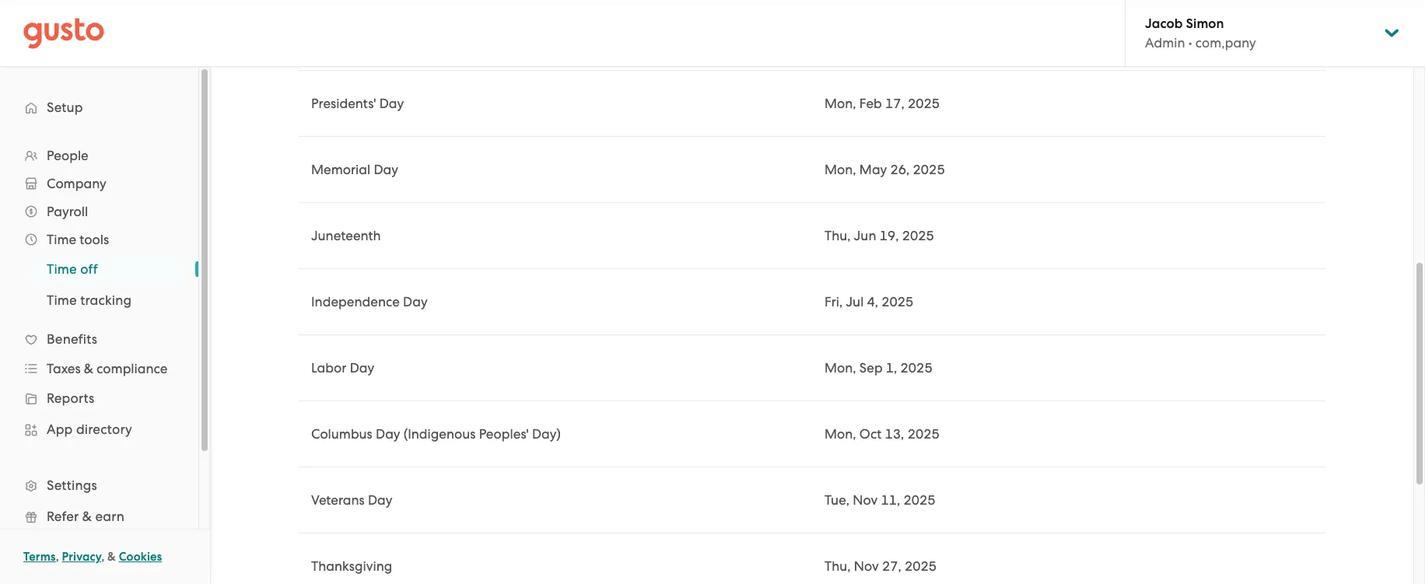 Task type: describe. For each thing, give the bounding box(es) containing it.
time off
[[47, 261, 98, 277]]

mon, for mon, feb 17, 2025
[[825, 96, 857, 111]]

presidents' day
[[311, 96, 404, 111]]

day for veterans
[[368, 493, 393, 508]]

people
[[47, 148, 89, 163]]

tools
[[80, 232, 109, 247]]

day for labor
[[350, 360, 375, 376]]

setup link
[[16, 93, 183, 121]]

day for independence
[[403, 294, 428, 310]]

fri, jul 4, 2025
[[825, 294, 914, 310]]

1,
[[886, 360, 898, 376]]

thu, nov 27, 2025
[[825, 559, 937, 574]]

oct
[[860, 426, 882, 442]]

19,
[[880, 228, 899, 244]]

tue,
[[825, 493, 850, 508]]

mon, feb 17, 2025
[[825, 96, 940, 111]]

2025 for thu, jun 19, 2025
[[903, 228, 935, 244]]

labor
[[311, 360, 347, 376]]

list containing time off
[[0, 254, 198, 316]]

columbus
[[311, 426, 373, 442]]

taxes
[[47, 361, 81, 377]]

app directory link
[[16, 416, 183, 444]]

refer & earn link
[[16, 503, 183, 531]]

labor day
[[311, 360, 375, 376]]

peoples'
[[479, 426, 529, 442]]

mon, for mon, sep 1, 2025
[[825, 360, 857, 376]]

independence day
[[311, 294, 428, 310]]

time for time tracking
[[47, 293, 77, 308]]

time tools
[[47, 232, 109, 247]]

cookies
[[119, 550, 162, 564]]

gusto navigation element
[[0, 67, 198, 584]]

time for time tools
[[47, 232, 76, 247]]

2 , from the left
[[101, 550, 105, 564]]

time tracking
[[47, 293, 132, 308]]

thu, jun 19, 2025
[[825, 228, 935, 244]]

2025 for mon, sep 1, 2025
[[901, 360, 933, 376]]

refer
[[47, 509, 79, 525]]

benefits link
[[16, 325, 183, 353]]

settings link
[[16, 472, 183, 500]]

thu, for thu, nov 27, 2025
[[825, 559, 851, 574]]

2025 for fri, jul 4, 2025
[[882, 294, 914, 310]]

day for memorial
[[374, 162, 399, 177]]

1 , from the left
[[56, 550, 59, 564]]

jun
[[854, 228, 877, 244]]

11,
[[881, 493, 901, 508]]

& for earn
[[82, 509, 92, 525]]

jacob
[[1146, 16, 1183, 32]]

terms
[[23, 550, 56, 564]]

taxes & compliance button
[[16, 355, 183, 383]]

2025 for mon, feb 17, 2025
[[908, 96, 940, 111]]

reports link
[[16, 384, 183, 412]]

mon, for mon, may 26, 2025
[[825, 162, 857, 177]]

home image
[[23, 18, 104, 49]]

mon, for mon, oct 13, 2025
[[825, 426, 857, 442]]

reports
[[47, 391, 95, 406]]

terms , privacy , & cookies
[[23, 550, 162, 564]]

independence
[[311, 294, 400, 310]]

people button
[[16, 142, 183, 170]]

2025 for tue, nov 11, 2025
[[904, 493, 936, 508]]

off
[[80, 261, 98, 277]]



Task type: locate. For each thing, give the bounding box(es) containing it.
memorial
[[311, 162, 371, 177]]

settings
[[47, 478, 97, 493]]

& for compliance
[[84, 361, 93, 377]]

mon, left "feb" at top
[[825, 96, 857, 111]]

0 vertical spatial &
[[84, 361, 93, 377]]

•
[[1189, 35, 1193, 51]]

1 vertical spatial thu,
[[825, 559, 851, 574]]

2025 right 1,
[[901, 360, 933, 376]]

list containing people
[[0, 142, 198, 584]]

day right "independence"
[[403, 294, 428, 310]]

13,
[[885, 426, 905, 442]]

nov
[[853, 493, 878, 508], [854, 559, 879, 574]]

2025 right 27,
[[905, 559, 937, 574]]

thanksgiving
[[311, 559, 392, 574]]

mon, sep 1, 2025
[[825, 360, 933, 376]]

admin
[[1146, 35, 1186, 51]]

, left privacy link
[[56, 550, 59, 564]]

& right taxes
[[84, 361, 93, 377]]

mon, left sep
[[825, 360, 857, 376]]

& left the cookies
[[107, 550, 116, 564]]

taxes & compliance
[[47, 361, 168, 377]]

&
[[84, 361, 93, 377], [82, 509, 92, 525], [107, 550, 116, 564]]

thu,
[[825, 228, 851, 244], [825, 559, 851, 574]]

2 list from the top
[[0, 254, 198, 316]]

17,
[[886, 96, 905, 111]]

(indigenous
[[404, 426, 476, 442]]

0 vertical spatial thu,
[[825, 228, 851, 244]]

2025 right the 11,
[[904, 493, 936, 508]]

app directory
[[47, 422, 132, 437]]

& left earn
[[82, 509, 92, 525]]

1 thu, from the top
[[825, 228, 851, 244]]

0 horizontal spatial ,
[[56, 550, 59, 564]]

time tools button
[[16, 226, 183, 254]]

veterans
[[311, 493, 365, 508]]

cookies button
[[119, 548, 162, 567]]

1 vertical spatial time
[[47, 261, 77, 277]]

refer & earn
[[47, 509, 124, 525]]

27,
[[883, 559, 902, 574]]

time inside 'link'
[[47, 293, 77, 308]]

2025 right 19,
[[903, 228, 935, 244]]

terms link
[[23, 550, 56, 564]]

setup
[[47, 100, 83, 115]]

list
[[0, 142, 198, 584], [0, 254, 198, 316]]

payroll button
[[16, 198, 183, 226]]

company button
[[16, 170, 183, 198]]

nov for 11,
[[853, 493, 878, 508]]

mon, left may
[[825, 162, 857, 177]]

day right presidents'
[[380, 96, 404, 111]]

presidents'
[[311, 96, 376, 111]]

time for time off
[[47, 261, 77, 277]]

2 vertical spatial &
[[107, 550, 116, 564]]

2 mon, from the top
[[825, 162, 857, 177]]

2025 for mon, may 26, 2025
[[913, 162, 945, 177]]

juneteenth
[[311, 228, 381, 244]]

2025 right 4,
[[882, 294, 914, 310]]

payroll
[[47, 204, 88, 219]]

jul
[[846, 294, 864, 310]]

benefits
[[47, 332, 97, 347]]

3 mon, from the top
[[825, 360, 857, 376]]

nov for 27,
[[854, 559, 879, 574]]

time left 'off'
[[47, 261, 77, 277]]

,
[[56, 550, 59, 564], [101, 550, 105, 564]]

day right memorial
[[374, 162, 399, 177]]

thu, for thu, jun 19, 2025
[[825, 228, 851, 244]]

& inside dropdown button
[[84, 361, 93, 377]]

tue, nov 11, 2025
[[825, 493, 936, 508]]

3 time from the top
[[47, 293, 77, 308]]

com,pany
[[1196, 35, 1257, 51]]

tracking
[[80, 293, 132, 308]]

time tracking link
[[28, 286, 183, 314]]

2 time from the top
[[47, 261, 77, 277]]

day right labor
[[350, 360, 375, 376]]

1 horizontal spatial ,
[[101, 550, 105, 564]]

2025 for mon, oct 13, 2025
[[908, 426, 940, 442]]

thu, left 27,
[[825, 559, 851, 574]]

time down payroll
[[47, 232, 76, 247]]

day
[[380, 96, 404, 111], [374, 162, 399, 177], [403, 294, 428, 310], [350, 360, 375, 376], [376, 426, 401, 442], [368, 493, 393, 508]]

26,
[[891, 162, 910, 177]]

thu, left jun
[[825, 228, 851, 244]]

jacob simon admin • com,pany
[[1146, 16, 1257, 51]]

company
[[47, 176, 106, 191]]

mon, may 26, 2025
[[825, 162, 945, 177]]

day right veterans
[[368, 493, 393, 508]]

, left the cookies
[[101, 550, 105, 564]]

day)
[[532, 426, 561, 442]]

day for presidents'
[[380, 96, 404, 111]]

veterans day
[[311, 493, 393, 508]]

2 vertical spatial time
[[47, 293, 77, 308]]

1 list from the top
[[0, 142, 198, 584]]

0 vertical spatial nov
[[853, 493, 878, 508]]

4,
[[867, 294, 879, 310]]

mon, left "oct"
[[825, 426, 857, 442]]

mon, oct 13, 2025
[[825, 426, 940, 442]]

directory
[[76, 422, 132, 437]]

fri,
[[825, 294, 843, 310]]

1 vertical spatial nov
[[854, 559, 879, 574]]

sep
[[860, 360, 883, 376]]

columbus day (indigenous peoples' day)
[[311, 426, 561, 442]]

2025 right 13,
[[908, 426, 940, 442]]

privacy
[[62, 550, 101, 564]]

2025 right 17,
[[908, 96, 940, 111]]

1 time from the top
[[47, 232, 76, 247]]

day right columbus
[[376, 426, 401, 442]]

2025 right 26,
[[913, 162, 945, 177]]

2025 for thu, nov 27, 2025
[[905, 559, 937, 574]]

memorial day
[[311, 162, 399, 177]]

4 mon, from the top
[[825, 426, 857, 442]]

nov left 27,
[[854, 559, 879, 574]]

time
[[47, 232, 76, 247], [47, 261, 77, 277], [47, 293, 77, 308]]

mon,
[[825, 96, 857, 111], [825, 162, 857, 177], [825, 360, 857, 376], [825, 426, 857, 442]]

time down the "time off"
[[47, 293, 77, 308]]

1 mon, from the top
[[825, 96, 857, 111]]

2025
[[908, 96, 940, 111], [913, 162, 945, 177], [903, 228, 935, 244], [882, 294, 914, 310], [901, 360, 933, 376], [908, 426, 940, 442], [904, 493, 936, 508], [905, 559, 937, 574]]

simon
[[1187, 16, 1225, 32]]

may
[[860, 162, 888, 177]]

earn
[[95, 509, 124, 525]]

time inside dropdown button
[[47, 232, 76, 247]]

feb
[[860, 96, 882, 111]]

nov left the 11,
[[853, 493, 878, 508]]

time off link
[[28, 255, 183, 283]]

1 vertical spatial &
[[82, 509, 92, 525]]

0 vertical spatial time
[[47, 232, 76, 247]]

privacy link
[[62, 550, 101, 564]]

app
[[47, 422, 73, 437]]

day for columbus
[[376, 426, 401, 442]]

2 thu, from the top
[[825, 559, 851, 574]]

compliance
[[97, 361, 168, 377]]



Task type: vqa. For each thing, say whether or not it's contained in the screenshot.
Terms
yes



